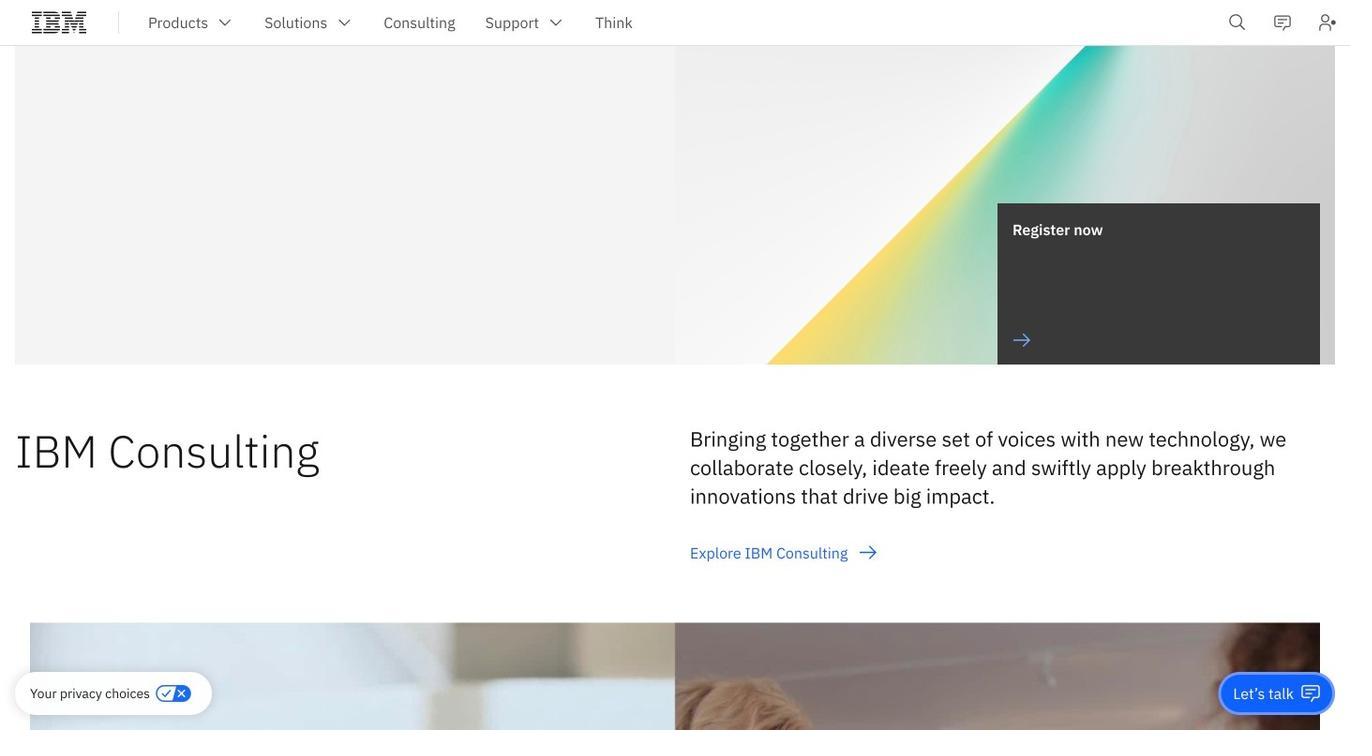 Task type: locate. For each thing, give the bounding box(es) containing it.
let's talk element
[[1233, 683, 1294, 704]]

your privacy choices element
[[30, 683, 150, 704]]



